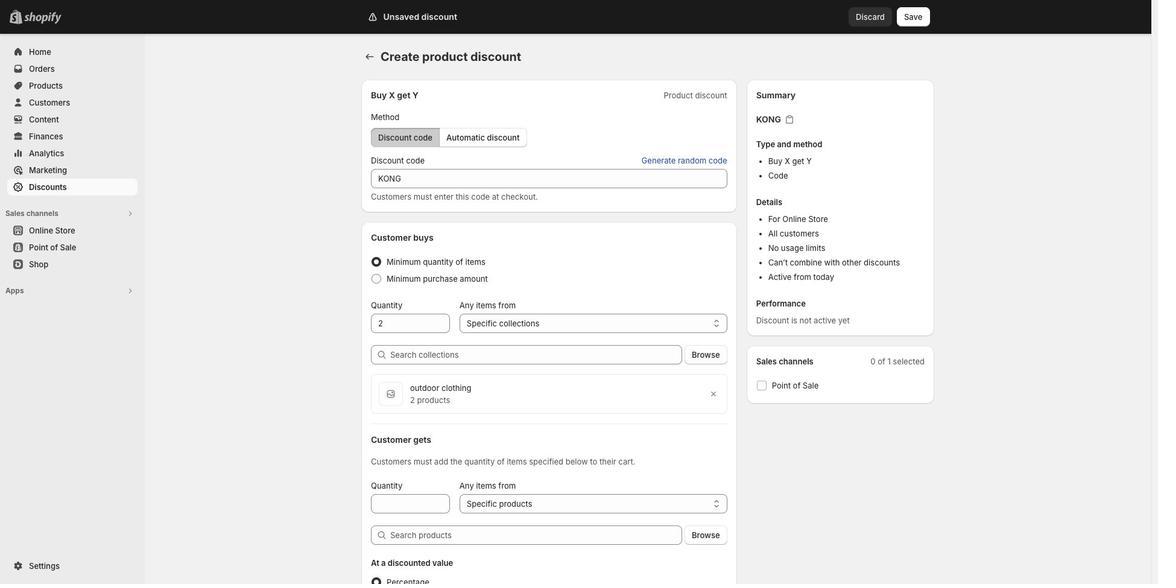 Task type: vqa. For each thing, say whether or not it's contained in the screenshot.
Search collections text field
yes



Task type: describe. For each thing, give the bounding box(es) containing it.
Search collections text field
[[390, 345, 683, 365]]



Task type: locate. For each thing, give the bounding box(es) containing it.
None text field
[[371, 314, 450, 333]]

shopify image
[[24, 12, 62, 24]]

None text field
[[371, 169, 728, 188], [371, 494, 450, 514], [371, 169, 728, 188], [371, 494, 450, 514]]

Search products text field
[[390, 526, 683, 545]]



